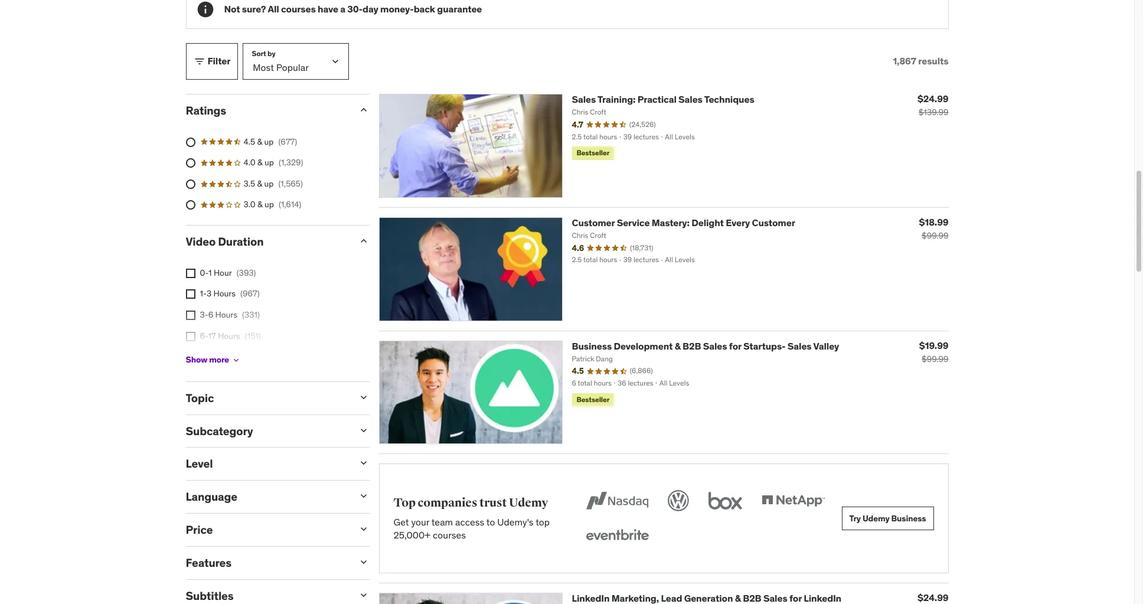 Task type: vqa. For each thing, say whether or not it's contained in the screenshot.
bottommost Business
yes



Task type: describe. For each thing, give the bounding box(es) containing it.
17+ hours
[[200, 352, 237, 362]]

customer service mastery: delight every customer link
[[572, 217, 796, 228]]

(1,329)
[[279, 157, 303, 168]]

up for 4.0 & up
[[265, 157, 274, 168]]

xsmall image for 3-
[[186, 311, 195, 320]]

small image for features
[[358, 557, 370, 568]]

all
[[268, 3, 279, 15]]

0 horizontal spatial courses
[[281, 3, 316, 15]]

try udemy business
[[850, 513, 927, 524]]

3-
[[200, 310, 208, 320]]

price
[[186, 523, 213, 537]]

1 customer from the left
[[572, 217, 615, 228]]

4.5 & up (677)
[[244, 136, 297, 147]]

b2b
[[683, 340, 702, 352]]

$99.99 for $19.99
[[922, 354, 949, 364]]

3
[[207, 289, 212, 299]]

features button
[[186, 556, 348, 570]]

development
[[614, 340, 673, 352]]

$19.99
[[920, 339, 949, 351]]

udemy inside top companies trust udemy get your team access to udemy's top 25,000+ courses
[[509, 496, 549, 511]]

day
[[363, 3, 379, 15]]

to
[[487, 516, 495, 528]]

startups-
[[744, 340, 786, 352]]

17
[[208, 331, 216, 341]]

sales training: practical sales techniques link
[[572, 93, 755, 105]]

your
[[412, 516, 430, 528]]

1,867
[[894, 55, 917, 67]]

small image for subtitles
[[358, 589, 370, 601]]

guarantee
[[437, 3, 482, 15]]

not sure? all courses have a 30-day money-back guarantee
[[224, 3, 482, 15]]

small image for language
[[358, 491, 370, 502]]

back
[[414, 3, 435, 15]]

1,867 results
[[894, 55, 949, 67]]

$139.99
[[919, 107, 949, 118]]

3.5 & up (1,565)
[[244, 178, 303, 189]]

4.0
[[244, 157, 256, 168]]

language
[[186, 490, 237, 504]]

access
[[456, 516, 485, 528]]

topic
[[186, 391, 214, 405]]

hours for 6-17 hours
[[218, 331, 240, 341]]

hour
[[214, 268, 232, 278]]

17+
[[200, 352, 213, 362]]

1 vertical spatial business
[[892, 513, 927, 524]]

small image for level
[[358, 458, 370, 469]]

business development & b2b sales for startups- sales valley
[[572, 340, 840, 352]]

6
[[208, 310, 213, 320]]

$99.99 for $18.99
[[922, 230, 949, 241]]

volkswagen image
[[666, 488, 692, 514]]

30-
[[348, 3, 363, 15]]

sure?
[[242, 3, 266, 15]]

small image for subcategory
[[358, 425, 370, 436]]

video duration button
[[186, 235, 348, 249]]

3-6 hours (331)
[[200, 310, 260, 320]]

1,867 results status
[[894, 55, 949, 67]]

language button
[[186, 490, 348, 504]]

service
[[617, 217, 650, 228]]

have
[[318, 3, 339, 15]]

& for 3.5
[[257, 178, 262, 189]]

top
[[394, 496, 416, 511]]

sales left for
[[704, 340, 728, 352]]

not
[[224, 3, 240, 15]]

techniques
[[705, 93, 755, 105]]

price button
[[186, 523, 348, 537]]

1
[[209, 268, 212, 278]]

6-
[[200, 331, 208, 341]]

xsmall image for 1-
[[186, 290, 195, 299]]

(393)
[[237, 268, 256, 278]]

(1,614)
[[279, 199, 302, 210]]

filter
[[208, 55, 231, 67]]

show more
[[186, 355, 229, 365]]

3.5
[[244, 178, 255, 189]]

video duration
[[186, 235, 264, 249]]

subtitles
[[186, 589, 234, 603]]

a
[[341, 3, 346, 15]]

trust
[[480, 496, 507, 511]]

$18.99
[[920, 216, 949, 228]]

$18.99 $99.99
[[920, 216, 949, 241]]

4.0 & up (1,329)
[[244, 157, 303, 168]]

subcategory
[[186, 424, 253, 438]]



Task type: locate. For each thing, give the bounding box(es) containing it.
box image
[[706, 488, 746, 514]]

business development & b2b sales for startups- sales valley link
[[572, 340, 840, 352]]

courses
[[281, 3, 316, 15], [433, 530, 466, 541]]

xsmall image left 0- in the top of the page
[[186, 269, 195, 278]]

2 $99.99 from the top
[[922, 354, 949, 364]]

& left b2b
[[675, 340, 681, 352]]

level button
[[186, 457, 348, 471]]

25,000+
[[394, 530, 431, 541]]

& for 3.0
[[258, 199, 263, 210]]

$99.99 inside the $18.99 $99.99
[[922, 230, 949, 241]]

$99.99 inside $19.99 $99.99
[[922, 354, 949, 364]]

small image
[[194, 55, 205, 67], [358, 104, 370, 116], [358, 235, 370, 247], [358, 392, 370, 403], [358, 425, 370, 436], [358, 557, 370, 568], [358, 589, 370, 601]]

udemy up the "udemy's"
[[509, 496, 549, 511]]

small image inside filter button
[[194, 55, 205, 67]]

(677)
[[279, 136, 297, 147]]

udemy
[[509, 496, 549, 511], [863, 513, 890, 524]]

hours for 3-6 hours
[[215, 310, 238, 320]]

1 $24.99 from the top
[[918, 93, 949, 105]]

& right 4.5
[[257, 136, 262, 147]]

small image for video duration
[[358, 235, 370, 247]]

udemy right try
[[863, 513, 890, 524]]

(151)
[[245, 331, 261, 341]]

top companies trust udemy get your team access to udemy's top 25,000+ courses
[[394, 496, 550, 541]]

2 $24.99 from the top
[[918, 592, 949, 604]]

4.5
[[244, 136, 255, 147]]

up right 3.0
[[265, 199, 274, 210]]

0 vertical spatial business
[[572, 340, 612, 352]]

hours right the 6
[[215, 310, 238, 320]]

0-
[[200, 268, 209, 278]]

up right 3.5
[[264, 178, 274, 189]]

1 small image from the top
[[358, 458, 370, 469]]

& for 4.5
[[257, 136, 262, 147]]

1 $99.99 from the top
[[922, 230, 949, 241]]

ratings
[[186, 103, 226, 118]]

xsmall image right the 'more'
[[232, 356, 241, 365]]

companies
[[418, 496, 478, 511]]

0 vertical spatial $99.99
[[922, 230, 949, 241]]

1 vertical spatial $24.99
[[918, 592, 949, 604]]

hours
[[214, 289, 236, 299], [215, 310, 238, 320], [218, 331, 240, 341], [215, 352, 237, 362]]

3.0
[[244, 199, 256, 210]]

customer right every
[[753, 217, 796, 228]]

1 horizontal spatial udemy
[[863, 513, 890, 524]]

customer left service
[[572, 217, 615, 228]]

training:
[[598, 93, 636, 105]]

xsmall image for 0-
[[186, 269, 195, 278]]

1 vertical spatial $99.99
[[922, 354, 949, 364]]

0 vertical spatial courses
[[281, 3, 316, 15]]

(967)
[[241, 289, 260, 299]]

$99.99 down $18.99
[[922, 230, 949, 241]]

team
[[432, 516, 453, 528]]

3 small image from the top
[[358, 524, 370, 535]]

subcategory button
[[186, 424, 348, 438]]

sales training: practical sales techniques
[[572, 93, 755, 105]]

small image for ratings
[[358, 104, 370, 116]]

0 vertical spatial udemy
[[509, 496, 549, 511]]

subtitles button
[[186, 589, 348, 603]]

practical
[[638, 93, 677, 105]]

results
[[919, 55, 949, 67]]

get
[[394, 516, 409, 528]]

small image
[[358, 458, 370, 469], [358, 491, 370, 502], [358, 524, 370, 535]]

small image for price
[[358, 524, 370, 535]]

up for 4.5 & up
[[264, 136, 274, 147]]

& right 3.0
[[258, 199, 263, 210]]

courses right all
[[281, 3, 316, 15]]

nasdaq image
[[584, 488, 652, 514]]

level
[[186, 457, 213, 471]]

xsmall image left 6- at the left bottom of the page
[[186, 332, 195, 341]]

duration
[[218, 235, 264, 249]]

1 horizontal spatial business
[[892, 513, 927, 524]]

hours right 3
[[214, 289, 236, 299]]

ratings button
[[186, 103, 348, 118]]

xsmall image inside show more button
[[232, 356, 241, 365]]

top
[[536, 516, 550, 528]]

$99.99 down $19.99
[[922, 354, 949, 364]]

try
[[850, 513, 862, 524]]

delight
[[692, 217, 724, 228]]

udemy inside "try udemy business" link
[[863, 513, 890, 524]]

6-17 hours (151)
[[200, 331, 261, 341]]

1-3 hours (967)
[[200, 289, 260, 299]]

business right try
[[892, 513, 927, 524]]

2 small image from the top
[[358, 491, 370, 502]]

0 horizontal spatial udemy
[[509, 496, 549, 511]]

0 vertical spatial $24.99
[[918, 93, 949, 105]]

2 vertical spatial small image
[[358, 524, 370, 535]]

hours right 17+ at the left bottom of the page
[[215, 352, 237, 362]]

video
[[186, 235, 216, 249]]

up for 3.5 & up
[[264, 178, 274, 189]]

udemy's
[[498, 516, 534, 528]]

sales left valley
[[788, 340, 812, 352]]

0 horizontal spatial business
[[572, 340, 612, 352]]

0 horizontal spatial customer
[[572, 217, 615, 228]]

topic button
[[186, 391, 348, 405]]

features
[[186, 556, 232, 570]]

sales
[[572, 93, 596, 105], [679, 93, 703, 105], [704, 340, 728, 352], [788, 340, 812, 352]]

& for 4.0
[[258, 157, 263, 168]]

show more button
[[186, 349, 241, 372]]

business
[[572, 340, 612, 352], [892, 513, 927, 524]]

try udemy business link
[[842, 507, 934, 531]]

1 vertical spatial udemy
[[863, 513, 890, 524]]

more
[[209, 355, 229, 365]]

up right 4.0
[[265, 157, 274, 168]]

up left (677)
[[264, 136, 274, 147]]

every
[[726, 217, 751, 228]]

(331)
[[242, 310, 260, 320]]

up for 3.0 & up
[[265, 199, 274, 210]]

sales left training:
[[572, 93, 596, 105]]

filter button
[[186, 43, 238, 80]]

hours for 1-3 hours
[[214, 289, 236, 299]]

customer service mastery: delight every customer
[[572, 217, 796, 228]]

business left development
[[572, 340, 612, 352]]

$24.99 for $24.99 $139.99
[[918, 93, 949, 105]]

$24.99 for $24.99
[[918, 592, 949, 604]]

mastery:
[[652, 217, 690, 228]]

xsmall image
[[186, 269, 195, 278], [186, 290, 195, 299], [186, 311, 195, 320], [186, 332, 195, 341], [232, 356, 241, 365]]

3.0 & up (1,614)
[[244, 199, 302, 210]]

1 horizontal spatial courses
[[433, 530, 466, 541]]

& right 3.5
[[257, 178, 262, 189]]

1 vertical spatial courses
[[433, 530, 466, 541]]

xsmall image for 6-
[[186, 332, 195, 341]]

2 customer from the left
[[753, 217, 796, 228]]

courses inside top companies trust udemy get your team access to udemy's top 25,000+ courses
[[433, 530, 466, 541]]

sales right practical
[[679, 93, 703, 105]]

$24.99 $139.99
[[918, 93, 949, 118]]

$24.99
[[918, 93, 949, 105], [918, 592, 949, 604]]

small image for topic
[[358, 392, 370, 403]]

show
[[186, 355, 208, 365]]

courses down team
[[433, 530, 466, 541]]

1 horizontal spatial customer
[[753, 217, 796, 228]]

1 vertical spatial small image
[[358, 491, 370, 502]]

netapp image
[[760, 488, 828, 514]]

0 vertical spatial small image
[[358, 458, 370, 469]]

money-
[[381, 3, 414, 15]]

hours right 17
[[218, 331, 240, 341]]

&
[[257, 136, 262, 147], [258, 157, 263, 168], [257, 178, 262, 189], [258, 199, 263, 210], [675, 340, 681, 352]]

$99.99
[[922, 230, 949, 241], [922, 354, 949, 364]]

1-
[[200, 289, 207, 299]]

valley
[[814, 340, 840, 352]]

(1,565)
[[279, 178, 303, 189]]

& right 4.0
[[258, 157, 263, 168]]

0-1 hour (393)
[[200, 268, 256, 278]]

xsmall image left 1-
[[186, 290, 195, 299]]

eventbrite image
[[584, 524, 652, 550]]

xsmall image left 3-
[[186, 311, 195, 320]]



